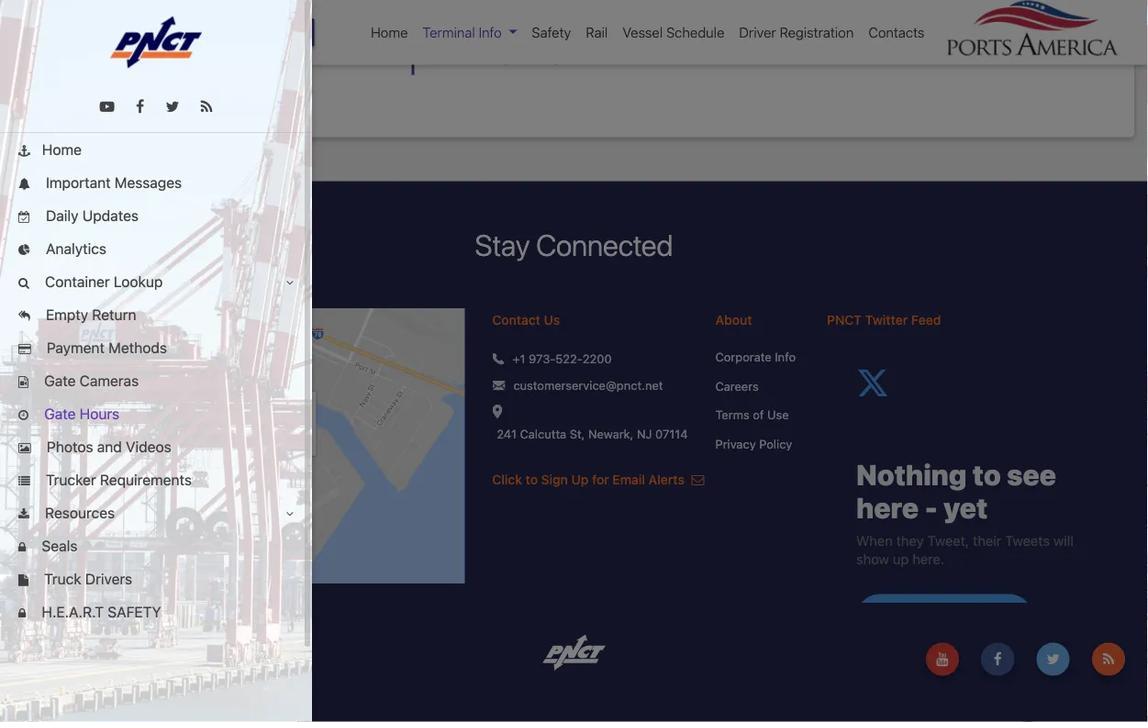 Task type: locate. For each thing, give the bounding box(es) containing it.
|
[[49, 644, 52, 657]]

2 6:00 from the left
[[462, 23, 492, 38]]

0 vertical spatial pnct
[[827, 313, 862, 328]]

drivers
[[85, 571, 132, 588]]

pnct | all rights reserved © 2023.
[[14, 644, 209, 657]]

registration
[[780, 24, 854, 40]]

2 angle down image from the top
[[286, 509, 294, 520]]

pnct for pnct twitter feed
[[827, 313, 862, 328]]

daily updates link
[[0, 199, 312, 232]]

1 vertical spatial home
[[42, 141, 82, 158]]

6:00 left 3:30
[[462, 23, 492, 38]]

1 horizontal spatial home link
[[364, 15, 415, 50]]

am left the 5:00
[[143, 23, 163, 38]]

1 horizontal spatial pm
[[561, 23, 581, 38]]

truck drivers
[[40, 571, 132, 588]]

1 horizontal spatial am
[[495, 23, 516, 38]]

1 vertical spatial gate
[[44, 405, 76, 423]]

pm right the 5:00
[[209, 23, 229, 38]]

empty return link
[[0, 298, 312, 331]]

for
[[592, 472, 609, 487]]

0 horizontal spatial home link
[[0, 133, 312, 166]]

seals
[[38, 538, 78, 555]]

daily updates
[[42, 207, 139, 224]]

0 horizontal spatial friday
[[172, 50, 209, 66]]

list image
[[18, 476, 30, 488]]

- down 6:00 am - 3:30 pm at the top of page
[[514, 50, 520, 66]]

1 horizontal spatial 6:00
[[462, 23, 492, 38]]

pnct twitter feed
[[827, 313, 941, 328]]

stay
[[475, 228, 530, 263]]

to
[[526, 472, 538, 487]]

search image
[[18, 278, 29, 289]]

rights
[[72, 644, 104, 657]]

2 am from the left
[[495, 23, 516, 38]]

container lookup link
[[0, 265, 312, 298]]

0 horizontal spatial home
[[42, 141, 82, 158]]

driver
[[739, 24, 776, 40]]

gate for gate cameras
[[44, 372, 76, 390]]

rail link
[[579, 15, 615, 50]]

0 horizontal spatial 6:00
[[110, 23, 139, 38]]

cameras
[[80, 372, 139, 390]]

2023.
[[173, 644, 206, 657]]

pnct left twitter
[[827, 313, 862, 328]]

methods
[[108, 339, 167, 357]]

contacts link
[[861, 15, 932, 50]]

pm left rail
[[561, 23, 581, 38]]

calendar check o image
[[18, 212, 30, 223]]

links
[[58, 24, 91, 40]]

pnct for pnct | all rights reserved © 2023.
[[14, 644, 46, 657]]

contact
[[492, 313, 541, 328]]

0 vertical spatial home
[[371, 24, 408, 40]]

safety
[[108, 604, 161, 621]]

2 pm from the left
[[561, 23, 581, 38]]

connected
[[536, 228, 673, 263]]

- down 6:00 am - 5:00 pm
[[162, 50, 168, 66]]

seals link
[[0, 530, 312, 563]]

0 horizontal spatial monday - friday
[[110, 50, 209, 66]]

gate down payment
[[44, 372, 76, 390]]

monday down 6:00 am - 5:00 pm
[[110, 50, 159, 66]]

0 horizontal spatial am
[[143, 23, 163, 38]]

0 vertical spatial home link
[[364, 15, 415, 50]]

pnct
[[827, 313, 862, 328], [14, 644, 46, 657]]

gate up photos
[[44, 405, 76, 423]]

photos and videos
[[43, 438, 171, 456]]

friday down safety
[[524, 50, 561, 66]]

sign in image
[[213, 634, 233, 658]]

important messages
[[42, 174, 182, 191]]

pm
[[209, 23, 229, 38], [561, 23, 581, 38]]

lock image
[[18, 608, 26, 620]]

monday
[[110, 50, 159, 66], [462, 50, 511, 66]]

home link
[[364, 15, 415, 50], [0, 133, 312, 166]]

1 am from the left
[[143, 23, 163, 38]]

lock image
[[18, 542, 26, 554]]

0 horizontal spatial pnct
[[14, 644, 46, 657]]

1 horizontal spatial monday - friday
[[462, 50, 561, 66]]

us
[[544, 313, 560, 328]]

payment
[[47, 339, 105, 357]]

6:00 right "links"
[[110, 23, 139, 38]]

friday
[[172, 50, 209, 66], [524, 50, 561, 66]]

updates
[[82, 207, 139, 224]]

1 gate from the top
[[44, 372, 76, 390]]

twitter image
[[166, 100, 179, 114]]

h.e.a.r.t safety link
[[0, 596, 312, 629]]

contacts
[[869, 24, 925, 40]]

monday - friday down 6:00 am - 3:30 pm at the top of page
[[462, 50, 561, 66]]

clock o image
[[18, 410, 28, 422]]

0 vertical spatial angle down image
[[286, 277, 294, 289]]

1 6:00 from the left
[[110, 23, 139, 38]]

home link for daily updates "link"
[[0, 133, 312, 166]]

monday down 6:00 am - 3:30 pm at the top of page
[[462, 50, 511, 66]]

angle down image inside resources "link"
[[286, 509, 294, 520]]

- left the 5:00
[[167, 23, 173, 38]]

pnct left |
[[14, 644, 46, 657]]

0 horizontal spatial pm
[[209, 23, 229, 38]]

facebook image
[[136, 100, 144, 114]]

stay connected
[[475, 228, 673, 263]]

videos
[[126, 438, 171, 456]]

1 vertical spatial home link
[[0, 133, 312, 166]]

am left 3:30
[[495, 23, 516, 38]]

gate
[[44, 372, 76, 390], [44, 405, 76, 423]]

5:00
[[176, 23, 206, 38]]

0 vertical spatial gate
[[44, 372, 76, 390]]

home
[[371, 24, 408, 40], [42, 141, 82, 158]]

driver registration link
[[732, 15, 861, 50]]

schedule
[[667, 24, 725, 40]]

-
[[167, 23, 173, 38], [519, 23, 525, 38], [162, 50, 168, 66], [514, 50, 520, 66]]

angle down image for container lookup
[[286, 277, 294, 289]]

safety link
[[525, 15, 579, 50]]

twitter
[[865, 313, 908, 328]]

1 horizontal spatial pnct
[[827, 313, 862, 328]]

trucker requirements
[[42, 471, 192, 489]]

feed
[[911, 313, 941, 328]]

friday down the 5:00
[[172, 50, 209, 66]]

important messages link
[[0, 166, 312, 199]]

1 pm from the left
[[209, 23, 229, 38]]

1 monday - friday from the left
[[110, 50, 209, 66]]

angle down image for resources
[[286, 509, 294, 520]]

angle down image
[[286, 277, 294, 289], [286, 509, 294, 520]]

h.e.a.r.t
[[42, 604, 104, 621]]

truck
[[44, 571, 81, 588]]

1 angle down image from the top
[[286, 277, 294, 289]]

angle down image inside container lookup link
[[286, 277, 294, 289]]

1 vertical spatial pnct
[[14, 644, 46, 657]]

alerts
[[649, 472, 685, 487]]

1 horizontal spatial friday
[[524, 50, 561, 66]]

1 friday from the left
[[172, 50, 209, 66]]

2 gate from the top
[[44, 405, 76, 423]]

1 vertical spatial angle down image
[[286, 509, 294, 520]]

return
[[92, 306, 136, 324]]

monday - friday down 6:00 am - 5:00 pm
[[110, 50, 209, 66]]

1 horizontal spatial monday
[[462, 50, 511, 66]]

am
[[143, 23, 163, 38], [495, 23, 516, 38]]

2 monday from the left
[[462, 50, 511, 66]]

6:00
[[110, 23, 139, 38], [462, 23, 492, 38]]

container lookup
[[41, 273, 163, 291]]

monday - friday
[[110, 50, 209, 66], [462, 50, 561, 66]]

container
[[45, 273, 110, 291]]

0 horizontal spatial monday
[[110, 50, 159, 66]]

resources
[[41, 504, 115, 522]]



Task type: vqa. For each thing, say whether or not it's contained in the screenshot.
Photos
yes



Task type: describe. For each thing, give the bounding box(es) containing it.
contact us
[[492, 313, 560, 328]]

truck drivers link
[[0, 563, 312, 596]]

file image
[[18, 575, 28, 587]]

vessel schedule link
[[615, 15, 732, 50]]

sign
[[541, 472, 568, 487]]

click to sign up for email alerts
[[492, 472, 688, 487]]

requirements
[[100, 471, 192, 489]]

credit card image
[[18, 344, 31, 356]]

6:00 am - 3:30 pm
[[462, 23, 581, 38]]

gate cameras
[[40, 372, 139, 390]]

vessel schedule
[[623, 24, 725, 40]]

envelope o image
[[692, 474, 705, 487]]

payment methods
[[43, 339, 167, 357]]

gate for gate hours
[[44, 405, 76, 423]]

driver registration
[[739, 24, 854, 40]]

pie chart image
[[18, 245, 30, 256]]

photo image
[[18, 443, 31, 455]]

important
[[46, 174, 111, 191]]

up
[[572, 472, 589, 487]]

quick links
[[18, 24, 91, 40]]

photos
[[47, 438, 93, 456]]

reply all image
[[18, 311, 30, 323]]

vessel
[[623, 24, 663, 40]]

anchor image
[[18, 146, 30, 157]]

1 monday from the left
[[110, 50, 159, 66]]

2 monday - friday from the left
[[462, 50, 561, 66]]

©
[[160, 644, 170, 657]]

youtube play image
[[100, 100, 114, 114]]

home link for safety link
[[364, 15, 415, 50]]

analytics link
[[0, 232, 312, 265]]

empty return
[[42, 306, 136, 324]]

photos and videos link
[[0, 431, 312, 464]]

am for 3:30
[[495, 23, 516, 38]]

empty
[[46, 306, 88, 324]]

lookup
[[114, 273, 163, 291]]

1 horizontal spatial home
[[371, 24, 408, 40]]

bell image
[[18, 179, 30, 190]]

rss image
[[201, 100, 212, 114]]

click
[[492, 472, 522, 487]]

all
[[55, 644, 69, 657]]

trucker requirements link
[[0, 464, 312, 497]]

2 friday from the left
[[524, 50, 561, 66]]

3:30
[[529, 23, 558, 38]]

6:00 for 6:00 am - 3:30 pm
[[462, 23, 492, 38]]

daily
[[46, 207, 79, 224]]

click to sign up for email alerts link
[[492, 472, 705, 487]]

resources link
[[0, 497, 312, 530]]

pm for 6:00 am - 5:00 pm
[[209, 23, 229, 38]]

analytics
[[42, 240, 106, 258]]

6:00 for 6:00 am - 5:00 pm
[[110, 23, 139, 38]]

pm for 6:00 am - 3:30 pm
[[561, 23, 581, 38]]

about
[[716, 313, 752, 328]]

file movie o image
[[18, 377, 28, 389]]

rail
[[586, 24, 608, 40]]

h.e.a.r.t safety
[[38, 604, 161, 621]]

reserved
[[108, 644, 156, 657]]

safety
[[532, 24, 571, 40]]

email
[[613, 472, 645, 487]]

- left 3:30
[[519, 23, 525, 38]]

gate hours link
[[0, 398, 312, 431]]

quick links link
[[18, 22, 103, 43]]

download image
[[18, 509, 29, 521]]

hours
[[80, 405, 119, 423]]

am for 5:00
[[143, 23, 163, 38]]

and
[[97, 438, 122, 456]]

gate hours
[[40, 405, 119, 423]]

messages
[[115, 174, 182, 191]]

6:00 am - 5:00 pm
[[110, 23, 229, 38]]

payment methods link
[[0, 331, 312, 364]]

quick
[[18, 24, 55, 40]]

trucker
[[46, 471, 96, 489]]

gate cameras link
[[0, 364, 312, 398]]



